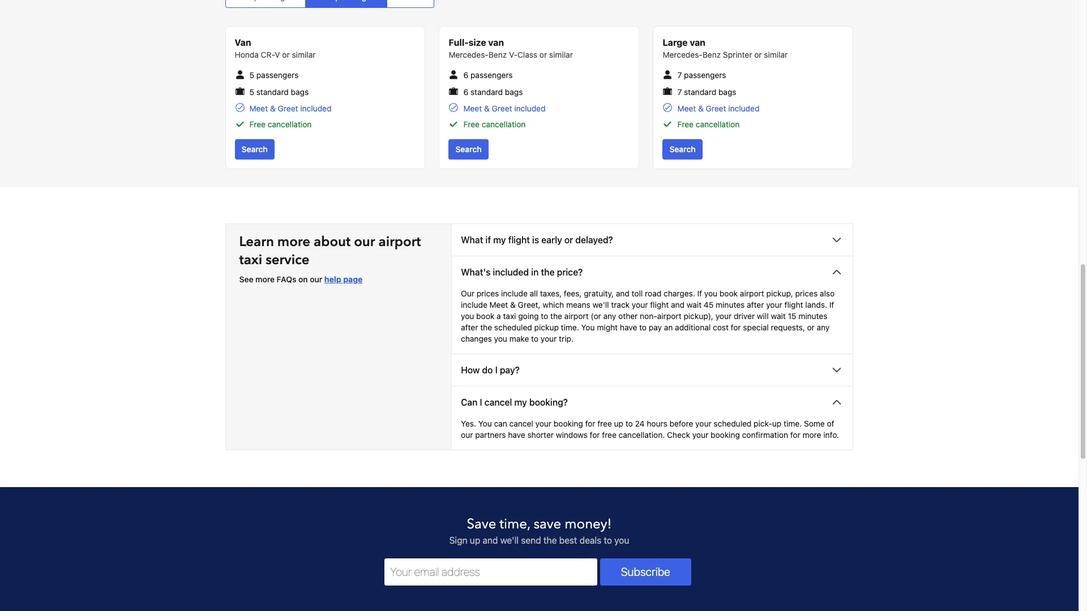 Task type: describe. For each thing, give the bounding box(es) containing it.
6 for 6 passengers
[[464, 71, 469, 80]]

confirmation
[[743, 431, 789, 440]]

to left pay
[[640, 323, 647, 333]]

you inside save time, save money! sign up and we'll send the best deals to you
[[615, 536, 630, 546]]

the down the 'which'
[[551, 312, 563, 321]]

cancellation for van
[[482, 120, 526, 129]]

for right "confirmation"
[[791, 431, 801, 440]]

you inside yes. you can cancel your booking for free up to 24 hours before your scheduled pick-up time. some of our partners have shorter windows for free cancellation. check your booking confirmation for more info.
[[479, 419, 492, 429]]

1 horizontal spatial include
[[501, 289, 528, 299]]

your up shorter
[[536, 419, 552, 429]]

0 horizontal spatial wait
[[687, 300, 702, 310]]

included for van
[[515, 104, 546, 113]]

1 horizontal spatial our
[[354, 233, 375, 252]]

to inside save time, save money! sign up and we'll send the best deals to you
[[604, 536, 612, 546]]

free for van
[[464, 120, 480, 129]]

what if my flight is early or delayed?
[[461, 235, 613, 245]]

taxes,
[[540, 289, 562, 299]]

greet for cr-
[[278, 104, 298, 113]]

before
[[670, 419, 694, 429]]

0 vertical spatial more
[[278, 233, 310, 252]]

help page link
[[325, 275, 363, 284]]

bags for mercedes-
[[719, 87, 737, 97]]

can
[[461, 398, 478, 408]]

2 horizontal spatial and
[[671, 300, 685, 310]]

greet,
[[518, 300, 541, 310]]

save time, save money! sign up and we'll send the best deals to you
[[450, 516, 630, 546]]

& for mercedes-
[[699, 104, 704, 113]]

your down toll
[[632, 300, 648, 310]]

money!
[[565, 516, 612, 534]]

the inside "dropdown button"
[[541, 267, 555, 278]]

meet & greet included for mercedes-
[[678, 104, 760, 113]]

do
[[482, 365, 493, 376]]

passengers for van
[[471, 71, 513, 80]]

free cancellation for mercedes-
[[678, 120, 740, 129]]

v
[[275, 50, 280, 60]]

trip.
[[559, 334, 574, 344]]

v-
[[509, 50, 518, 60]]

partners
[[475, 431, 506, 440]]

full-
[[449, 38, 469, 48]]

your down pickup
[[541, 334, 557, 344]]

hours
[[647, 419, 668, 429]]

1 vertical spatial any
[[817, 323, 830, 333]]

your down pickup,
[[767, 300, 783, 310]]

pay?
[[500, 365, 520, 376]]

my inside what if my flight is early or delayed? dropdown button
[[494, 235, 506, 245]]

van inside large van mercedes-benz sprinter or similar
[[690, 38, 706, 48]]

0 vertical spatial i
[[495, 365, 498, 376]]

1 horizontal spatial wait
[[771, 312, 786, 321]]

meet inside the our prices include all taxes, fees, gratuity, and toll road charges. if you book airport pickup, prices also include meet & greet, which means we'll track your flight and wait 45 minutes after your flight lands. if you book a taxi going to the airport (or any other non-airport pickup), your driver will wait 15 minutes after the scheduled pickup time. you might have to pay an additional cost for special requests, or any changes you make to your trip.
[[490, 300, 508, 310]]

search button for cr-
[[235, 139, 275, 160]]

0 horizontal spatial booking
[[554, 419, 583, 429]]

meet for van
[[464, 104, 482, 113]]

0 horizontal spatial if
[[698, 289, 703, 299]]

see
[[239, 275, 254, 284]]

5 passengers
[[250, 71, 299, 80]]

your right before
[[696, 419, 712, 429]]

sort results by element
[[225, 0, 854, 8]]

greet for van
[[492, 104, 512, 113]]

free for mercedes-
[[678, 120, 694, 129]]

gratuity,
[[584, 289, 614, 299]]

1 vertical spatial minutes
[[799, 312, 828, 321]]

free cancellation for van
[[464, 120, 526, 129]]

7 for 7 passengers
[[678, 71, 682, 80]]

lands.
[[806, 300, 828, 310]]

45
[[704, 300, 714, 310]]

can i cancel my booking? button
[[452, 387, 853, 419]]

to right make
[[531, 334, 539, 344]]

service
[[266, 251, 310, 270]]

passengers for mercedes-
[[684, 71, 727, 80]]

charges.
[[664, 289, 696, 299]]

5 for 5 standard bags
[[250, 87, 254, 97]]

cancellation.
[[619, 431, 665, 440]]

your right check
[[693, 431, 709, 440]]

0 horizontal spatial minutes
[[716, 300, 745, 310]]

similar inside van honda cr-v or similar
[[292, 50, 316, 60]]

1 horizontal spatial after
[[747, 300, 765, 310]]

2 horizontal spatial up
[[773, 419, 782, 429]]

airport inside learn more about our airport taxi service see more faqs on our help page
[[379, 233, 421, 252]]

(or
[[591, 312, 602, 321]]

search for mercedes-
[[670, 145, 696, 154]]

our prices include all taxes, fees, gratuity, and toll road charges. if you book airport pickup, prices also include meet & greet, which means we'll track your flight and wait 45 minutes after your flight lands. if you book a taxi going to the airport (or any other non-airport pickup), your driver will wait 15 minutes after the scheduled pickup time. you might have to pay an additional cost for special requests, or any changes you make to your trip.
[[461, 289, 835, 344]]

for inside the our prices include all taxes, fees, gratuity, and toll road charges. if you book airport pickup, prices also include meet & greet, which means we'll track your flight and wait 45 minutes after your flight lands. if you book a taxi going to the airport (or any other non-airport pickup), your driver will wait 15 minutes after the scheduled pickup time. you might have to pay an additional cost for special requests, or any changes you make to your trip.
[[731, 323, 741, 333]]

price?
[[557, 267, 583, 278]]

if
[[486, 235, 491, 245]]

benz inside "full-size van mercedes-benz v-class or similar"
[[489, 50, 507, 60]]

0 vertical spatial book
[[720, 289, 738, 299]]

yes. you can cancel your booking for free up to 24 hours before your scheduled pick-up time. some of our partners have shorter windows for free cancellation. check your booking confirmation for more info.
[[461, 419, 840, 440]]

sprinter
[[723, 50, 753, 60]]

for up the windows
[[586, 419, 596, 429]]

help
[[325, 275, 341, 284]]

5 for 5 passengers
[[250, 71, 254, 80]]

pickup),
[[684, 312, 714, 321]]

flight inside what if my flight is early or delayed? dropdown button
[[508, 235, 530, 245]]

time,
[[500, 516, 531, 534]]

your up cost
[[716, 312, 732, 321]]

1 vertical spatial free
[[602, 431, 617, 440]]

1 horizontal spatial up
[[614, 419, 624, 429]]

mercedes- inside large van mercedes-benz sprinter or similar
[[663, 50, 703, 60]]

changes
[[461, 334, 492, 344]]

7 passengers
[[678, 71, 727, 80]]

send
[[521, 536, 542, 546]]

faqs
[[277, 275, 297, 284]]

full-size van mercedes-benz v-class or similar
[[449, 38, 573, 60]]

pickup
[[535, 323, 559, 333]]

about
[[314, 233, 351, 252]]

taxi inside learn more about our airport taxi service see more faqs on our help page
[[239, 251, 262, 270]]

0 vertical spatial free
[[598, 419, 612, 429]]

6 passengers
[[464, 71, 513, 80]]

2 horizontal spatial flight
[[785, 300, 804, 310]]

subscribe button
[[600, 559, 692, 586]]

0 vertical spatial any
[[604, 312, 617, 321]]

what's included in the price?
[[461, 267, 583, 278]]

honda
[[235, 50, 259, 60]]

scheduled inside the our prices include all taxes, fees, gratuity, and toll road charges. if you book airport pickup, prices also include meet & greet, which means we'll track your flight and wait 45 minutes after your flight lands. if you book a taxi going to the airport (or any other non-airport pickup), your driver will wait 15 minutes after the scheduled pickup time. you might have to pay an additional cost for special requests, or any changes you make to your trip.
[[495, 323, 532, 333]]

how
[[461, 365, 480, 376]]

search for cr-
[[242, 145, 268, 154]]

scheduled inside yes. you can cancel your booking for free up to 24 hours before your scheduled pick-up time. some of our partners have shorter windows for free cancellation. check your booking confirmation for more info.
[[714, 419, 752, 429]]

windows
[[556, 431, 588, 440]]

benz inside large van mercedes-benz sprinter or similar
[[703, 50, 721, 60]]

large van mercedes-benz sprinter or similar
[[663, 38, 788, 60]]

& for van
[[484, 104, 490, 113]]

can i cancel my booking?
[[461, 398, 568, 408]]

meet for cr-
[[250, 104, 268, 113]]

15
[[788, 312, 797, 321]]

which
[[543, 300, 564, 310]]

we'll inside the our prices include all taxes, fees, gratuity, and toll road charges. if you book airport pickup, prices also include meet & greet, which means we'll track your flight and wait 45 minutes after your flight lands. if you book a taxi going to the airport (or any other non-airport pickup), your driver will wait 15 minutes after the scheduled pickup time. you might have to pay an additional cost for special requests, or any changes you make to your trip.
[[593, 300, 609, 310]]

meet for mercedes-
[[678, 104, 696, 113]]

what if my flight is early or delayed? button
[[452, 224, 853, 256]]

requests,
[[771, 323, 805, 333]]

additional
[[675, 323, 711, 333]]

non-
[[640, 312, 658, 321]]

1 horizontal spatial booking
[[711, 431, 740, 440]]

7 standard bags
[[678, 87, 737, 97]]

we'll inside save time, save money! sign up and we'll send the best deals to you
[[501, 536, 519, 546]]

toll
[[632, 289, 643, 299]]

included for mercedes-
[[729, 104, 760, 113]]

pick-
[[754, 419, 773, 429]]

shorter
[[528, 431, 554, 440]]

page
[[343, 275, 363, 284]]

of
[[827, 419, 835, 429]]

van
[[235, 38, 251, 48]]

or inside "full-size van mercedes-benz v-class or similar"
[[540, 50, 547, 60]]

some
[[804, 419, 825, 429]]

an
[[664, 323, 673, 333]]

5 standard bags
[[250, 87, 309, 97]]

is
[[533, 235, 539, 245]]

bags for cr-
[[291, 87, 309, 97]]

taxi inside the our prices include all taxes, fees, gratuity, and toll road charges. if you book airport pickup, prices also include meet & greet, which means we'll track your flight and wait 45 minutes after your flight lands. if you book a taxi going to the airport (or any other non-airport pickup), your driver will wait 15 minutes after the scheduled pickup time. you might have to pay an additional cost for special requests, or any changes you make to your trip.
[[503, 312, 516, 321]]

van honda cr-v or similar
[[235, 38, 316, 60]]

up inside save time, save money! sign up and we'll send the best deals to you
[[470, 536, 481, 546]]

bags for van
[[505, 87, 523, 97]]

0 horizontal spatial i
[[480, 398, 483, 408]]

going
[[519, 312, 539, 321]]

subscribe
[[621, 566, 671, 579]]



Task type: locate. For each thing, give the bounding box(es) containing it.
2 horizontal spatial more
[[803, 431, 822, 440]]

greet down 6 standard bags
[[492, 104, 512, 113]]

24
[[635, 419, 645, 429]]

or inside dropdown button
[[565, 235, 573, 245]]

mercedes- inside "full-size van mercedes-benz v-class or similar"
[[449, 50, 489, 60]]

2 horizontal spatial similar
[[764, 50, 788, 60]]

booking left "confirmation"
[[711, 431, 740, 440]]

0 vertical spatial 5
[[250, 71, 254, 80]]

2 free from the left
[[464, 120, 480, 129]]

meet & greet included
[[250, 104, 332, 113], [464, 104, 546, 113], [678, 104, 760, 113]]

0 vertical spatial minutes
[[716, 300, 745, 310]]

prices right 'our'
[[477, 289, 499, 299]]

0 horizontal spatial any
[[604, 312, 617, 321]]

1 horizontal spatial benz
[[703, 50, 721, 60]]

2 passengers from the left
[[471, 71, 513, 80]]

taxi
[[239, 251, 262, 270], [503, 312, 516, 321]]

van right large
[[690, 38, 706, 48]]

1 greet from the left
[[278, 104, 298, 113]]

book
[[720, 289, 738, 299], [477, 312, 495, 321]]

for right the windows
[[590, 431, 600, 440]]

standard down 5 passengers
[[257, 87, 289, 97]]

time. inside yes. you can cancel your booking for free up to 24 hours before your scheduled pick-up time. some of our partners have shorter windows for free cancellation. check your booking confirmation for more info.
[[784, 419, 802, 429]]

2 horizontal spatial our
[[461, 431, 473, 440]]

our right on
[[310, 275, 322, 284]]

3 free cancellation from the left
[[678, 120, 740, 129]]

wait up pickup),
[[687, 300, 702, 310]]

size
[[469, 38, 486, 48]]

0 horizontal spatial prices
[[477, 289, 499, 299]]

2 horizontal spatial passengers
[[684, 71, 727, 80]]

0 vertical spatial wait
[[687, 300, 702, 310]]

save
[[467, 516, 497, 534]]

large
[[663, 38, 688, 48]]

class
[[518, 50, 538, 60]]

1 horizontal spatial and
[[616, 289, 630, 299]]

0 horizontal spatial more
[[256, 275, 275, 284]]

included inside "dropdown button"
[[493, 267, 529, 278]]

similar right sprinter
[[764, 50, 788, 60]]

1 horizontal spatial similar
[[550, 50, 573, 60]]

0 horizontal spatial scheduled
[[495, 323, 532, 333]]

or inside large van mercedes-benz sprinter or similar
[[755, 50, 762, 60]]

you up 45
[[705, 289, 718, 299]]

1 vertical spatial more
[[256, 275, 275, 284]]

cancellation down '7 standard bags'
[[696, 120, 740, 129]]

what's included in the price? button
[[452, 257, 853, 288]]

1 horizontal spatial free cancellation
[[464, 120, 526, 129]]

similar inside "full-size van mercedes-benz v-class or similar"
[[550, 50, 573, 60]]

if right charges.
[[698, 289, 703, 299]]

taxi up 'see'
[[239, 251, 262, 270]]

early
[[542, 235, 562, 245]]

the right in
[[541, 267, 555, 278]]

info.
[[824, 431, 840, 440]]

my right if
[[494, 235, 506, 245]]

6
[[464, 71, 469, 80], [464, 87, 469, 97]]

standard for mercedes-
[[684, 87, 717, 97]]

more down some at the right of page
[[803, 431, 822, 440]]

flight down road
[[651, 300, 669, 310]]

we'll down gratuity,
[[593, 300, 609, 310]]

bags down 7 passengers
[[719, 87, 737, 97]]

0 horizontal spatial we'll
[[501, 536, 519, 546]]

5
[[250, 71, 254, 80], [250, 87, 254, 97]]

up left 24
[[614, 419, 624, 429]]

1 6 from the top
[[464, 71, 469, 80]]

any up might
[[604, 312, 617, 321]]

free left 24
[[598, 419, 612, 429]]

meet down "5 standard bags"
[[250, 104, 268, 113]]

0 horizontal spatial and
[[483, 536, 498, 546]]

1 prices from the left
[[477, 289, 499, 299]]

1 bags from the left
[[291, 87, 309, 97]]

more
[[278, 233, 310, 252], [256, 275, 275, 284], [803, 431, 822, 440]]

3 meet & greet included from the left
[[678, 104, 760, 113]]

2 6 from the top
[[464, 87, 469, 97]]

1 search from the left
[[242, 145, 268, 154]]

cancellation down "5 standard bags"
[[268, 120, 312, 129]]

5 down 5 passengers
[[250, 87, 254, 97]]

0 horizontal spatial include
[[461, 300, 488, 310]]

2 horizontal spatial search button
[[663, 139, 703, 160]]

0 horizontal spatial passengers
[[257, 71, 299, 80]]

Your email address email field
[[385, 559, 597, 586]]

our inside yes. you can cancel your booking for free up to 24 hours before your scheduled pick-up time. some of our partners have shorter windows for free cancellation. check your booking confirmation for more info.
[[461, 431, 473, 440]]

3 standard from the left
[[684, 87, 717, 97]]

include down 'our'
[[461, 300, 488, 310]]

0 vertical spatial my
[[494, 235, 506, 245]]

0 horizontal spatial after
[[461, 323, 478, 333]]

1 horizontal spatial taxi
[[503, 312, 516, 321]]

1 vertical spatial our
[[310, 275, 322, 284]]

6 for 6 standard bags
[[464, 87, 469, 97]]

learn
[[239, 233, 274, 252]]

my inside the can i cancel my booking? dropdown button
[[515, 398, 527, 408]]

include
[[501, 289, 528, 299], [461, 300, 488, 310]]

standard down 6 passengers
[[471, 87, 503, 97]]

3 free from the left
[[678, 120, 694, 129]]

or inside van honda cr-v or similar
[[282, 50, 290, 60]]

2 benz from the left
[[703, 50, 721, 60]]

cancellation for mercedes-
[[696, 120, 740, 129]]

0 horizontal spatial book
[[477, 312, 495, 321]]

2 mercedes- from the left
[[663, 50, 703, 60]]

2 vertical spatial more
[[803, 431, 822, 440]]

and inside save time, save money! sign up and we'll send the best deals to you
[[483, 536, 498, 546]]

more inside yes. you can cancel your booking for free up to 24 hours before your scheduled pick-up time. some of our partners have shorter windows for free cancellation. check your booking confirmation for more info.
[[803, 431, 822, 440]]

special
[[744, 323, 769, 333]]

booking
[[554, 419, 583, 429], [711, 431, 740, 440]]

2 5 from the top
[[250, 87, 254, 97]]

similar right v
[[292, 50, 316, 60]]

have
[[620, 323, 638, 333], [508, 431, 526, 440]]

or right class
[[540, 50, 547, 60]]

included down '7 standard bags'
[[729, 104, 760, 113]]

& for cr-
[[270, 104, 276, 113]]

&
[[270, 104, 276, 113], [484, 104, 490, 113], [699, 104, 704, 113], [511, 300, 516, 310]]

passengers for cr-
[[257, 71, 299, 80]]

1 horizontal spatial have
[[620, 323, 638, 333]]

deals
[[580, 536, 602, 546]]

1 vertical spatial 6
[[464, 87, 469, 97]]

cancel up "can"
[[485, 398, 512, 408]]

your
[[632, 300, 648, 310], [767, 300, 783, 310], [716, 312, 732, 321], [541, 334, 557, 344], [536, 419, 552, 429], [696, 419, 712, 429], [693, 431, 709, 440]]

6 standard bags
[[464, 87, 523, 97]]

passengers up "5 standard bags"
[[257, 71, 299, 80]]

1 horizontal spatial minutes
[[799, 312, 828, 321]]

2 horizontal spatial free cancellation
[[678, 120, 740, 129]]

search button
[[235, 139, 275, 160], [449, 139, 489, 160], [663, 139, 703, 160]]

6 up 6 standard bags
[[464, 71, 469, 80]]

cancel inside yes. you can cancel your booking for free up to 24 hours before your scheduled pick-up time. some of our partners have shorter windows for free cancellation. check your booking confirmation for more info.
[[510, 419, 534, 429]]

0 horizontal spatial our
[[310, 275, 322, 284]]

scheduled left pick-
[[714, 419, 752, 429]]

0 horizontal spatial benz
[[489, 50, 507, 60]]

1 vertical spatial wait
[[771, 312, 786, 321]]

meet & greet included for cr-
[[250, 104, 332, 113]]

similar inside large van mercedes-benz sprinter or similar
[[764, 50, 788, 60]]

cancel
[[485, 398, 512, 408], [510, 419, 534, 429]]

1 free cancellation from the left
[[250, 120, 312, 129]]

2 similar from the left
[[550, 50, 573, 60]]

0 horizontal spatial you
[[479, 419, 492, 429]]

taxi right a
[[503, 312, 516, 321]]

1 vertical spatial you
[[479, 419, 492, 429]]

cancellation for cr-
[[268, 120, 312, 129]]

1 horizontal spatial van
[[690, 38, 706, 48]]

1 free from the left
[[250, 120, 266, 129]]

booking up the windows
[[554, 419, 583, 429]]

have down other
[[620, 323, 638, 333]]

0 horizontal spatial free cancellation
[[250, 120, 312, 129]]

1 7 from the top
[[678, 71, 682, 80]]

2 7 from the top
[[678, 87, 682, 97]]

1 horizontal spatial if
[[830, 300, 835, 310]]

1 horizontal spatial you
[[582, 323, 595, 333]]

7 up '7 standard bags'
[[678, 71, 682, 80]]

prices up lands.
[[796, 289, 818, 299]]

all
[[530, 289, 538, 299]]

our
[[461, 289, 475, 299]]

1 vertical spatial and
[[671, 300, 685, 310]]

to left 24
[[626, 419, 633, 429]]

included
[[300, 104, 332, 113], [515, 104, 546, 113], [729, 104, 760, 113], [493, 267, 529, 278]]

what
[[461, 235, 483, 245]]

or
[[282, 50, 290, 60], [540, 50, 547, 60], [755, 50, 762, 60], [565, 235, 573, 245], [808, 323, 815, 333]]

bags down 5 passengers
[[291, 87, 309, 97]]

free cancellation for cr-
[[250, 120, 312, 129]]

van right "size"
[[489, 38, 504, 48]]

free down 6 standard bags
[[464, 120, 480, 129]]

cost
[[713, 323, 729, 333]]

my left booking?
[[515, 398, 527, 408]]

delayed?
[[576, 235, 613, 245]]

mercedes- down large
[[663, 50, 703, 60]]

1 horizontal spatial prices
[[796, 289, 818, 299]]

1 benz from the left
[[489, 50, 507, 60]]

up up "confirmation"
[[773, 419, 782, 429]]

our right about
[[354, 233, 375, 252]]

1 vertical spatial book
[[477, 312, 495, 321]]

2 search button from the left
[[449, 139, 489, 160]]

7 for 7 standard bags
[[678, 87, 682, 97]]

0 horizontal spatial meet & greet included
[[250, 104, 332, 113]]

0 vertical spatial 6
[[464, 71, 469, 80]]

2 horizontal spatial free
[[678, 120, 694, 129]]

minutes down lands.
[[799, 312, 828, 321]]

0 horizontal spatial search button
[[235, 139, 275, 160]]

up
[[614, 419, 624, 429], [773, 419, 782, 429], [470, 536, 481, 546]]

0 horizontal spatial similar
[[292, 50, 316, 60]]

driver
[[734, 312, 755, 321]]

van inside "full-size van mercedes-benz v-class or similar"
[[489, 38, 504, 48]]

3 search from the left
[[670, 145, 696, 154]]

1 horizontal spatial greet
[[492, 104, 512, 113]]

1 horizontal spatial i
[[495, 365, 498, 376]]

can i cancel my booking? element
[[452, 419, 853, 450]]

3 passengers from the left
[[684, 71, 727, 80]]

1 search button from the left
[[235, 139, 275, 160]]

best
[[560, 536, 578, 546]]

1 similar from the left
[[292, 50, 316, 60]]

1 horizontal spatial my
[[515, 398, 527, 408]]

0 vertical spatial if
[[698, 289, 703, 299]]

1 horizontal spatial scheduled
[[714, 419, 752, 429]]

our down yes.
[[461, 431, 473, 440]]

0 vertical spatial include
[[501, 289, 528, 299]]

you down (or
[[582, 323, 595, 333]]

1 horizontal spatial flight
[[651, 300, 669, 310]]

meet up a
[[490, 300, 508, 310]]

0 vertical spatial scheduled
[[495, 323, 532, 333]]

greet down "5 standard bags"
[[278, 104, 298, 113]]

greet for mercedes-
[[706, 104, 727, 113]]

time. inside the our prices include all taxes, fees, gratuity, and toll road charges. if you book airport pickup, prices also include meet & greet, which means we'll track your flight and wait 45 minutes after your flight lands. if you book a taxi going to the airport (or any other non-airport pickup), your driver will wait 15 minutes after the scheduled pickup time. you might have to pay an additional cost for special requests, or any changes you make to your trip.
[[561, 323, 579, 333]]

other
[[619, 312, 638, 321]]

0 horizontal spatial van
[[489, 38, 504, 48]]

you up partners
[[479, 419, 492, 429]]

2 greet from the left
[[492, 104, 512, 113]]

1 vertical spatial scheduled
[[714, 419, 752, 429]]

i right do
[[495, 365, 498, 376]]

passengers up '7 standard bags'
[[684, 71, 727, 80]]

2 van from the left
[[690, 38, 706, 48]]

the down the save
[[544, 536, 557, 546]]

track
[[611, 300, 630, 310]]

5 down honda
[[250, 71, 254, 80]]

you down 'our'
[[461, 312, 474, 321]]

0 horizontal spatial mercedes-
[[449, 50, 489, 60]]

free for cr-
[[250, 120, 266, 129]]

have inside yes. you can cancel your booking for free up to 24 hours before your scheduled pick-up time. some of our partners have shorter windows for free cancellation. check your booking confirmation for more info.
[[508, 431, 526, 440]]

how do i pay? button
[[452, 355, 853, 386]]

or inside the our prices include all taxes, fees, gratuity, and toll road charges. if you book airport pickup, prices also include meet & greet, which means we'll track your flight and wait 45 minutes after your flight lands. if you book a taxi going to the airport (or any other non-airport pickup), your driver will wait 15 minutes after the scheduled pickup time. you might have to pay an additional cost for special requests, or any changes you make to your trip.
[[808, 323, 815, 333]]

scheduled up make
[[495, 323, 532, 333]]

or right v
[[282, 50, 290, 60]]

what's included in the price? element
[[452, 288, 853, 354]]

1 vertical spatial after
[[461, 323, 478, 333]]

2 search from the left
[[456, 145, 482, 154]]

1 vertical spatial have
[[508, 431, 526, 440]]

to inside yes. you can cancel your booking for free up to 24 hours before your scheduled pick-up time. some of our partners have shorter windows for free cancellation. check your booking confirmation for more info.
[[626, 419, 633, 429]]

0 horizontal spatial time.
[[561, 323, 579, 333]]

1 vertical spatial i
[[480, 398, 483, 408]]

2 meet & greet included from the left
[[464, 104, 546, 113]]

3 cancellation from the left
[[696, 120, 740, 129]]

learn more about our airport taxi service see more faqs on our help page
[[239, 233, 421, 284]]

pay
[[649, 323, 662, 333]]

meet & greet included down '7 standard bags'
[[678, 104, 760, 113]]

bags
[[291, 87, 309, 97], [505, 87, 523, 97], [719, 87, 737, 97]]

3 similar from the left
[[764, 50, 788, 60]]

bags down 6 passengers
[[505, 87, 523, 97]]

3 search button from the left
[[663, 139, 703, 160]]

1 horizontal spatial cancellation
[[482, 120, 526, 129]]

0 horizontal spatial greet
[[278, 104, 298, 113]]

2 horizontal spatial standard
[[684, 87, 717, 97]]

fees,
[[564, 289, 582, 299]]

2 prices from the left
[[796, 289, 818, 299]]

1 mercedes- from the left
[[449, 50, 489, 60]]

book left a
[[477, 312, 495, 321]]

i right "can"
[[480, 398, 483, 408]]

pickup,
[[767, 289, 794, 299]]

2 standard from the left
[[471, 87, 503, 97]]

0 vertical spatial our
[[354, 233, 375, 252]]

will
[[757, 312, 769, 321]]

1 meet & greet included from the left
[[250, 104, 332, 113]]

after up will
[[747, 300, 765, 310]]

road
[[645, 289, 662, 299]]

free cancellation down '7 standard bags'
[[678, 120, 740, 129]]

similar right class
[[550, 50, 573, 60]]

2 bags from the left
[[505, 87, 523, 97]]

flight up 15
[[785, 300, 804, 310]]

search for van
[[456, 145, 482, 154]]

time. up "trip."
[[561, 323, 579, 333]]

you inside the our prices include all taxes, fees, gratuity, and toll road charges. if you book airport pickup, prices also include meet & greet, which means we'll track your flight and wait 45 minutes after your flight lands. if you book a taxi going to the airport (or any other non-airport pickup), your driver will wait 15 minutes after the scheduled pickup time. you might have to pay an additional cost for special requests, or any changes you make to your trip.
[[582, 323, 595, 333]]

2 horizontal spatial search
[[670, 145, 696, 154]]

free down '7 standard bags'
[[678, 120, 694, 129]]

check
[[667, 431, 691, 440]]

cancel right "can"
[[510, 419, 534, 429]]

3 greet from the left
[[706, 104, 727, 113]]

0 vertical spatial and
[[616, 289, 630, 299]]

1 van from the left
[[489, 38, 504, 48]]

meet down '7 standard bags'
[[678, 104, 696, 113]]

2 horizontal spatial bags
[[719, 87, 737, 97]]

benz left the v-
[[489, 50, 507, 60]]

1 cancellation from the left
[[268, 120, 312, 129]]

search button for van
[[449, 139, 489, 160]]

and down charges.
[[671, 300, 685, 310]]

also
[[820, 289, 835, 299]]

1 horizontal spatial search button
[[449, 139, 489, 160]]

have left shorter
[[508, 431, 526, 440]]

1 horizontal spatial mercedes-
[[663, 50, 703, 60]]

0 vertical spatial booking
[[554, 419, 583, 429]]

cr-
[[261, 50, 275, 60]]

to
[[541, 312, 549, 321], [640, 323, 647, 333], [531, 334, 539, 344], [626, 419, 633, 429], [604, 536, 612, 546]]

2 free cancellation from the left
[[464, 120, 526, 129]]

1 horizontal spatial more
[[278, 233, 310, 252]]

meet & greet included down "5 standard bags"
[[250, 104, 332, 113]]

our
[[354, 233, 375, 252], [310, 275, 322, 284], [461, 431, 473, 440]]

1 horizontal spatial meet & greet included
[[464, 104, 546, 113]]

3 bags from the left
[[719, 87, 737, 97]]

1 passengers from the left
[[257, 71, 299, 80]]

0 horizontal spatial have
[[508, 431, 526, 440]]

cancel inside dropdown button
[[485, 398, 512, 408]]

search
[[242, 145, 268, 154], [456, 145, 482, 154], [670, 145, 696, 154]]

search button for mercedes-
[[663, 139, 703, 160]]

7
[[678, 71, 682, 80], [678, 87, 682, 97]]

include up greet,
[[501, 289, 528, 299]]

time. left some at the right of page
[[784, 419, 802, 429]]

& inside the our prices include all taxes, fees, gratuity, and toll road charges. if you book airport pickup, prices also include meet & greet, which means we'll track your flight and wait 45 minutes after your flight lands. if you book a taxi going to the airport (or any other non-airport pickup), your driver will wait 15 minutes after the scheduled pickup time. you might have to pay an additional cost for special requests, or any changes you make to your trip.
[[511, 300, 516, 310]]

2 cancellation from the left
[[482, 120, 526, 129]]

0 vertical spatial we'll
[[593, 300, 609, 310]]

standard for cr-
[[257, 87, 289, 97]]

to up pickup
[[541, 312, 549, 321]]

2 horizontal spatial meet & greet included
[[678, 104, 760, 113]]

standard for van
[[471, 87, 503, 97]]

mercedes-
[[449, 50, 489, 60], [663, 50, 703, 60]]

save
[[534, 516, 562, 534]]

wait left 15
[[771, 312, 786, 321]]

the inside save time, save money! sign up and we'll send the best deals to you
[[544, 536, 557, 546]]

flight
[[508, 235, 530, 245], [651, 300, 669, 310], [785, 300, 804, 310]]

1 standard from the left
[[257, 87, 289, 97]]

we'll
[[593, 300, 609, 310], [501, 536, 519, 546]]

1 horizontal spatial search
[[456, 145, 482, 154]]

1 vertical spatial if
[[830, 300, 835, 310]]

how do i pay?
[[461, 365, 520, 376]]

benz up 7 passengers
[[703, 50, 721, 60]]

you right deals
[[615, 536, 630, 546]]

the up changes
[[481, 323, 492, 333]]

you left make
[[494, 334, 508, 344]]

on
[[299, 275, 308, 284]]

prices
[[477, 289, 499, 299], [796, 289, 818, 299]]

make
[[510, 334, 529, 344]]

1 5 from the top
[[250, 71, 254, 80]]

wait
[[687, 300, 702, 310], [771, 312, 786, 321]]

1 vertical spatial we'll
[[501, 536, 519, 546]]

means
[[567, 300, 591, 310]]

& down '7 standard bags'
[[699, 104, 704, 113]]

what's
[[461, 267, 491, 278]]

meet & greet included for van
[[464, 104, 546, 113]]

free left cancellation.
[[602, 431, 617, 440]]

1 vertical spatial include
[[461, 300, 488, 310]]

we'll down time,
[[501, 536, 519, 546]]

0 vertical spatial after
[[747, 300, 765, 310]]

or right the "requests,"
[[808, 323, 815, 333]]

0 vertical spatial cancel
[[485, 398, 512, 408]]

or right early
[[565, 235, 573, 245]]

2 vertical spatial and
[[483, 536, 498, 546]]

for down driver
[[731, 323, 741, 333]]

yes.
[[461, 419, 476, 429]]

a
[[497, 312, 501, 321]]

have inside the our prices include all taxes, fees, gratuity, and toll road charges. if you book airport pickup, prices also include meet & greet, which means we'll track your flight and wait 45 minutes after your flight lands. if you book a taxi going to the airport (or any other non-airport pickup), your driver will wait 15 minutes after the scheduled pickup time. you might have to pay an additional cost for special requests, or any changes you make to your trip.
[[620, 323, 638, 333]]

meet & greet included down 6 standard bags
[[464, 104, 546, 113]]

1 horizontal spatial passengers
[[471, 71, 513, 80]]

0 vertical spatial you
[[582, 323, 595, 333]]

2 horizontal spatial cancellation
[[696, 120, 740, 129]]

included for cr-
[[300, 104, 332, 113]]

mercedes- down "size"
[[449, 50, 489, 60]]



Task type: vqa. For each thing, say whether or not it's contained in the screenshot.
left RC
no



